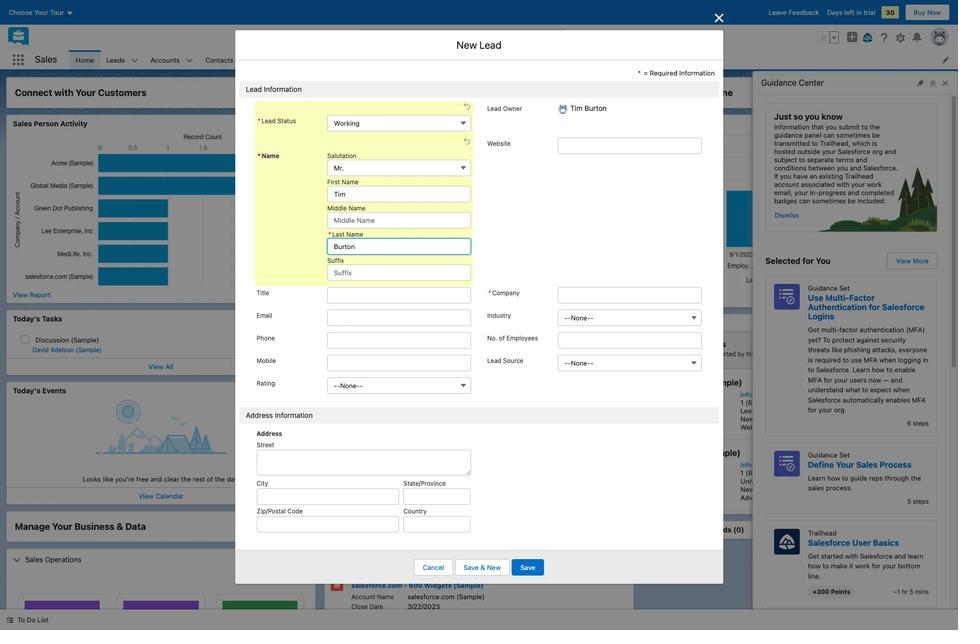 Task type: vqa. For each thing, say whether or not it's contained in the screenshot.
understand
yes



Task type: locate. For each thing, give the bounding box(es) containing it.
0 horizontal spatial calendar
[[156, 493, 184, 501]]

selected for you
[[766, 257, 831, 266]]

667- for amy jordan (sample)
[[766, 399, 781, 407]]

1 vertical spatial 1 (800) 667-6389
[[741, 469, 798, 478]]

viewed
[[365, 493, 391, 502], [683, 526, 709, 535]]

my inside the my leads 2+ items, sorted by name
[[689, 340, 701, 349]]

new up "(0)"
[[741, 486, 755, 494]]

0 vertical spatial to
[[824, 336, 831, 344]]

0 vertical spatial &
[[370, 87, 377, 98]]

salesforce. inside guidance set use multi-factor authentication for salesforce logins got multi-factor authentication (mfa) yet? to protect against security threats like phishing attacks, everyone is required to use mfa when logging in to salesforce. learn how to enable mfa for your users now — and understand what to expect when salesforce automatically enables mfa for your org.
[[817, 366, 852, 374]]

& for manage
[[370, 87, 377, 98]]

1 horizontal spatial trailhead
[[846, 172, 874, 180]]

1 vertical spatial to
[[17, 617, 25, 625]]

your inside the guidance set define your sales process learn how to guide reps through the sales process.
[[837, 460, 855, 470]]

667- up advertisement
[[766, 469, 781, 478]]

--none--
[[334, 382, 363, 390]]

0 vertical spatial with
[[54, 87, 74, 98]]

1 horizontal spatial as
[[541, 293, 549, 301]]

1 set from the top
[[840, 284, 851, 293]]

2 vertical spatial with
[[846, 553, 859, 561]]

2+ inside the my leads 2+ items, sorted by name
[[689, 351, 697, 358]]

use
[[809, 294, 824, 303]]

2 by from the left
[[738, 351, 745, 358]]

work right it
[[856, 563, 871, 571]]

is inside just so you know information that you submit to the guidance panel can sometimes be transmitted to trailhead, which is hosted outside your salesforce org and subject to separate terms and conditions between you and salesforce. if you have an existing trailhead account associated with your work email, your in-progress and completed badges can sometimes be included.
[[873, 139, 878, 148]]

your
[[76, 87, 96, 98], [676, 87, 696, 98], [837, 460, 855, 470], [52, 522, 72, 533]]

work up included.
[[868, 180, 883, 189]]

* last name
[[329, 231, 364, 238]]

leads link
[[100, 50, 131, 69]]

amy jordan (sample)
[[657, 378, 743, 388]]

2 set from the top
[[840, 451, 851, 459]]

1 for andy smith (sample)
[[741, 469, 744, 478]]

sorted inside the my leads 2+ items, sorted by name
[[718, 351, 737, 358]]

save inside save & new button
[[464, 564, 479, 572]]

1 vertical spatial salesforce.
[[817, 366, 852, 374]]

trailhead inside trailhead salesforce user basics get started with salesforce and learn how to make it work for your bottom line.
[[809, 529, 837, 538]]

1 (800) from the top
[[746, 399, 764, 407]]

1 left enterprise,
[[741, 399, 744, 407]]

and
[[885, 148, 897, 156], [857, 156, 868, 164], [851, 164, 862, 172], [849, 189, 860, 197], [892, 376, 903, 384], [151, 476, 162, 484], [895, 553, 907, 561]]

title
[[257, 289, 270, 297]]

salesforce.com - 75 widgets (sample)
[[352, 515, 479, 523]]

the up which
[[871, 123, 881, 131]]

is down threats
[[809, 356, 814, 364]]

mins
[[916, 589, 930, 596]]

0 horizontal spatial items,
[[380, 351, 398, 358]]

None text field
[[558, 332, 702, 349]]

1 vertical spatial widgets
[[419, 515, 447, 523]]

widgets for 600
[[425, 582, 452, 590]]

(800)
[[746, 399, 764, 407], [746, 469, 764, 478]]

standard pricebook2 image
[[141, 602, 181, 631]]

items,
[[380, 351, 398, 358], [698, 351, 716, 358]]

0 horizontal spatial like
[[103, 476, 113, 484]]

2 info@salesforce.com link from the top
[[741, 461, 806, 469]]

1 up advertisement
[[741, 469, 744, 478]]

text default image left do
[[6, 617, 13, 624]]

lead up "* lead status"
[[246, 85, 262, 93]]

free
[[136, 476, 149, 484]]

1 horizontal spatial mfa
[[865, 356, 878, 364]]

0 vertical spatial work
[[868, 180, 883, 189]]

6389 right lee
[[781, 399, 798, 407]]

0 horizontal spatial salesforce.
[[817, 366, 852, 374]]

pipeline right "team"
[[352, 119, 380, 128]]

2 steps from the top
[[914, 498, 930, 506]]

set
[[840, 284, 851, 293], [840, 451, 851, 459]]

First Name text field
[[328, 186, 471, 202]]

like right looks
[[103, 476, 113, 484]]

widgets down cancel button
[[425, 582, 452, 590]]

guidance inside guidance set use multi-factor authentication for salesforce logins got multi-factor authentication (mfa) yet? to protect against security threats like phishing attacks, everyone is required to use mfa when logging in to salesforce. learn how to enable mfa for your users now — and understand what to expect when salesforce automatically enables mfa for your org.
[[809, 284, 838, 293]]

owner
[[504, 105, 523, 112]]

sorted for pipeline
[[718, 351, 737, 358]]

6389
[[781, 399, 798, 407], [781, 469, 798, 478]]

mfa right use
[[865, 356, 878, 364]]

manage
[[333, 87, 368, 98], [15, 522, 50, 533]]

1 667- from the top
[[766, 399, 781, 407]]

1 horizontal spatial text default image
[[934, 293, 941, 301]]

expect
[[871, 386, 892, 394]]

info@salesforce.com
[[741, 391, 806, 399], [741, 461, 806, 469]]

sorted up amy jordan (sample)
[[718, 351, 737, 358]]

guidance up "use" at the top right of page
[[809, 284, 838, 293]]

for inside trailhead salesforce user basics get started with salesforce and learn how to make it work for your bottom line.
[[873, 563, 881, 571]]

view report link
[[13, 291, 51, 299]]

widgets
[[393, 378, 426, 388], [419, 515, 447, 523], [425, 582, 452, 590]]

2 2+ from the left
[[689, 351, 697, 358]]

my for my leads 2+ items, sorted by name
[[689, 340, 701, 349]]

save for save
[[521, 564, 536, 572]]

1 vertical spatial can
[[800, 197, 811, 205]]

learn up users on the bottom right of the page
[[853, 366, 871, 374]]

1 vertical spatial text default image
[[6, 617, 13, 624]]

salesforce.com (sample) up 3/22/2023
[[408, 593, 485, 601]]

0 vertical spatial info@salesforce.com
[[741, 391, 806, 399]]

1 horizontal spatial more
[[914, 257, 930, 265]]

for left you
[[803, 257, 815, 266]]

sales left the operations
[[25, 556, 43, 565]]

& inside button
[[481, 564, 486, 572]]

new
[[457, 39, 477, 51], [741, 415, 755, 424], [741, 486, 755, 494], [487, 564, 501, 572]]

widgets down the mobile text box at the left bottom
[[393, 378, 426, 388]]

account up close date
[[352, 594, 376, 601]]

1 (800) 667-6389
[[741, 399, 798, 407], [741, 469, 798, 478]]

account down none-
[[338, 391, 364, 399]]

& left data
[[117, 522, 123, 533]]

by for build your pipeline
[[738, 351, 745, 358]]

1 1 from the top
[[741, 399, 744, 407]]

account name down recently-viewed opportunities (3)
[[352, 527, 394, 534]]

2 more link from the left
[[930, 319, 946, 327]]

basics
[[874, 539, 900, 548]]

- for --none--
[[337, 382, 341, 390]]

2 6389 from the top
[[781, 469, 798, 478]]

* for = required information
[[638, 69, 641, 77]]

my inside the my opportunities 2+ items, sorted by opportunity name
[[371, 340, 383, 349]]

got
[[809, 326, 820, 334]]

Email text field
[[328, 310, 471, 326]]

2 account name from the top
[[352, 594, 394, 601]]

sales operations button
[[7, 550, 316, 571]]

guidance
[[762, 78, 797, 87], [809, 284, 838, 293], [809, 451, 838, 459]]

and inside trailhead salesforce user basics get started with salesforce and learn how to make it work for your bottom line.
[[895, 553, 907, 561]]

amount for $9,000.00
[[352, 546, 374, 554]]

1 vertical spatial work
[[856, 563, 871, 571]]

by inside the my leads 2+ items, sorted by name
[[738, 351, 745, 358]]

acme (sample) down $110,000.00
[[423, 445, 471, 453]]

sorted inside the my opportunities 2+ items, sorted by opportunity name
[[399, 351, 418, 358]]

text default image inside to do list button
[[6, 617, 13, 624]]

* for last name
[[329, 231, 332, 238]]

to down threats
[[809, 366, 815, 374]]

2 horizontal spatial as
[[860, 293, 867, 301]]

tim
[[408, 555, 419, 564]]

an
[[810, 172, 818, 180]]

1 steps from the top
[[914, 420, 930, 428]]

info@salesforce.com link for andy smith (sample)
[[741, 461, 806, 469]]

0 vertical spatial pipeline
[[698, 87, 734, 98]]

0 vertical spatial name:
[[366, 391, 386, 399]]

you down know
[[826, 123, 838, 131]]

sales for sales
[[35, 54, 57, 65]]

account for salesforce.com - 600 widgets (sample)
[[352, 594, 376, 601]]

1 vertical spatial learn
[[809, 474, 826, 483]]

1 vertical spatial trailhead
[[809, 529, 837, 538]]

0 horizontal spatial more link
[[612, 319, 628, 327]]

view for view more
[[897, 257, 912, 265]]

account name: down amount:
[[338, 445, 386, 453]]

website down lee
[[741, 424, 766, 432]]

sorted down phone text field
[[399, 351, 418, 358]]

1 horizontal spatial in
[[924, 356, 929, 364]]

website down lead owner
[[488, 140, 511, 147]]

leads
[[106, 56, 125, 64], [662, 319, 683, 327], [703, 340, 727, 349], [711, 526, 732, 535]]

1 vertical spatial with
[[837, 180, 850, 189]]

1 vertical spatial manage
[[15, 522, 50, 533]]

lead left status
[[262, 117, 276, 125]]

1 horizontal spatial to
[[824, 336, 831, 344]]

authentication
[[809, 303, 868, 312]]

0 vertical spatial trailhead
[[846, 172, 874, 180]]

included.
[[858, 197, 887, 205]]

mfa right enables
[[913, 396, 927, 404]]

events
[[42, 386, 66, 395]]

amount down zip/postal code text box
[[352, 546, 374, 554]]

recently- for recently-viewed opportunities (3)
[[331, 493, 365, 502]]

lead
[[480, 39, 502, 51], [246, 85, 262, 93], [488, 105, 502, 112], [262, 117, 276, 125], [657, 415, 672, 424], [657, 424, 672, 432]]

view inside button
[[897, 257, 912, 265]]

0 vertical spatial website
[[488, 140, 511, 147]]

1 1 (800) 667-6389 from the top
[[741, 399, 798, 407]]

salesforce. down the org
[[864, 164, 899, 172]]

1 2+ from the left
[[371, 351, 378, 358]]

1 vertical spatial acme
[[423, 391, 441, 399]]

2 1 (800) 667-6389 from the top
[[741, 469, 798, 478]]

salesforce up started
[[809, 539, 851, 548]]

0 horizontal spatial 2+
[[371, 351, 378, 358]]

guidance inside the guidance set define your sales process learn how to guide reps through the sales process.
[[809, 451, 838, 459]]

0 vertical spatial is
[[873, 139, 878, 148]]

0 vertical spatial info@salesforce.com link
[[741, 391, 806, 399]]

to down started
[[823, 563, 830, 571]]

- for acme - 1,200 widgets (sample)
[[363, 378, 367, 388]]

my opportunities 2+ items, sorted by opportunity name
[[371, 340, 482, 358]]

=
[[644, 69, 649, 77]]

amount for $75,000.00
[[352, 613, 374, 621]]

2 amount from the top
[[352, 613, 374, 621]]

my opportunities
[[331, 319, 393, 327]]

0 horizontal spatial more
[[612, 319, 628, 327]]

1 vertical spatial info@salesforce.com
[[741, 461, 806, 469]]

items, inside the my opportunities 2+ items, sorted by opportunity name
[[380, 351, 398, 358]]

to up automatically
[[863, 386, 869, 394]]

guidance for guidance set use multi-factor authentication for salesforce logins got multi-factor authentication (mfa) yet? to protect against security threats like phishing attacks, everyone is required to use mfa when logging in to salesforce. learn how to enable mfa for your users now — and understand what to expect when salesforce automatically enables mfa for your org.
[[809, 284, 838, 293]]

1 save from the left
[[464, 564, 479, 572]]

Last Name text field
[[328, 238, 471, 255]]

source:
[[674, 424, 697, 432]]

more for build your pipeline
[[930, 319, 946, 327]]

save inside save button
[[521, 564, 536, 572]]

list containing home
[[70, 50, 959, 69]]

(sample)
[[71, 336, 99, 344], [76, 346, 102, 354], [428, 378, 465, 388], [706, 378, 743, 388], [442, 391, 471, 399], [442, 445, 471, 453], [705, 449, 741, 458], [449, 515, 479, 523], [457, 526, 485, 534], [454, 582, 484, 590], [457, 593, 485, 601]]

* text field
[[558, 287, 702, 304]]

save button
[[512, 560, 545, 576]]

save right save & new button
[[521, 564, 536, 572]]

enables
[[887, 396, 911, 404]]

guidance for guidance center
[[762, 78, 797, 87]]

1 horizontal spatial learn
[[853, 366, 871, 374]]

2 vertical spatial &
[[481, 564, 486, 572]]

- left 600 at the left bottom of the page
[[404, 582, 408, 590]]

guidance for guidance set define your sales process learn how to guide reps through the sales process.
[[809, 451, 838, 459]]

0 vertical spatial 667-
[[766, 399, 781, 407]]

1 name: from the top
[[366, 391, 386, 399]]

0 horizontal spatial manage
[[15, 522, 50, 533]]

1 salesforce.com (sample) from the top
[[408, 526, 485, 534]]

cancel
[[423, 564, 445, 572]]

0 vertical spatial widgets
[[393, 378, 426, 388]]

0 vertical spatial recently-
[[331, 493, 365, 502]]

0 vertical spatial 1
[[741, 399, 744, 407]]

1 vertical spatial 1
[[741, 469, 744, 478]]

set inside the guidance set define your sales process learn how to guide reps through the sales process.
[[840, 451, 851, 459]]

lead for lead source:
[[657, 424, 672, 432]]

account for acme - 1,200 widgets (sample)
[[338, 391, 364, 399]]

text default image down view more button
[[934, 293, 941, 301]]

667- left inc
[[766, 399, 781, 407]]

to right subject at the top right of page
[[800, 156, 806, 164]]

information down so
[[775, 123, 810, 131]]

new lead
[[457, 39, 502, 51]]

information
[[680, 69, 716, 77], [264, 85, 302, 93], [775, 123, 810, 131], [275, 411, 313, 420]]

manage up working
[[333, 87, 368, 98]]

sales left the person
[[13, 119, 32, 128]]

2 items, from the left
[[698, 351, 716, 358]]

salesforce.com (sample) for $9,000.00
[[408, 526, 485, 534]]

& for save
[[481, 564, 486, 572]]

with down terms
[[837, 180, 850, 189]]

reports
[[487, 56, 512, 64]]

0 vertical spatial can
[[824, 131, 835, 139]]

2 horizontal spatial &
[[481, 564, 486, 572]]

your left business
[[52, 522, 72, 533]]

6389 for amy jordan (sample)
[[781, 399, 798, 407]]

2 1 from the top
[[741, 469, 744, 478]]

0 vertical spatial 1 (800) 667-6389
[[741, 399, 798, 407]]

info@salesforce.com link up universal technologies in the right bottom of the page
[[741, 461, 806, 469]]

account
[[338, 391, 364, 399], [338, 445, 364, 453], [352, 527, 376, 534], [352, 594, 376, 601]]

1 horizontal spatial today
[[558, 293, 576, 301]]

0 vertical spatial manage
[[333, 87, 368, 98]]

smith
[[679, 449, 703, 458]]

1 vertical spatial pipeline
[[352, 119, 380, 128]]

1 account name: from the top
[[338, 391, 386, 399]]

- for salesforce.com - 600 widgets (sample)
[[404, 582, 408, 590]]

leave feedback
[[769, 8, 820, 16]]

more link right (mfa)
[[930, 319, 946, 327]]

-
[[363, 378, 367, 388], [334, 382, 337, 390], [337, 382, 341, 390], [360, 382, 363, 390], [404, 515, 408, 523], [404, 582, 408, 590]]

set inside guidance set use multi-factor authentication for salesforce logins got multi-factor authentication (mfa) yet? to protect against security threats like phishing attacks, everyone is required to use mfa when logging in to salesforce. learn how to enable mfa for your users now — and understand what to expect when salesforce automatically enables mfa for your org.
[[840, 284, 851, 293]]

address for address information
[[246, 411, 273, 420]]

1 info@salesforce.com link from the top
[[741, 391, 806, 399]]

salesforce up (mfa)
[[883, 303, 925, 312]]

view for view all
[[149, 363, 164, 371]]

opportunities up phone text field
[[344, 319, 393, 327]]

account down recently-viewed opportunities (3)
[[352, 527, 376, 534]]

1 horizontal spatial 2+
[[689, 351, 697, 358]]

1 vertical spatial steps
[[914, 498, 930, 506]]

1 for amy jordan (sample)
[[741, 399, 744, 407]]

learn inside guidance set use multi-factor authentication for salesforce logins got multi-factor authentication (mfa) yet? to protect against security threats like phishing attacks, everyone is required to use mfa when logging in to salesforce. learn how to enable mfa for your users now — and understand what to expect when salesforce automatically enables mfa for your org.
[[853, 366, 871, 374]]

1 vertical spatial close
[[352, 603, 368, 611]]

do
[[27, 617, 36, 625]]

lead down company: at the bottom right
[[657, 424, 672, 432]]

1 amount from the top
[[352, 546, 374, 554]]

lead for lead status:
[[657, 415, 672, 424]]

2+ up jordan
[[689, 351, 697, 358]]

save for save & new
[[464, 564, 479, 572]]

items, inside the my leads 2+ items, sorted by name
[[698, 351, 716, 358]]

phishing
[[845, 346, 871, 354]]

my for my opportunities 2+ items, sorted by opportunity name
[[371, 340, 383, 349]]

1 horizontal spatial items,
[[698, 351, 716, 358]]

opportunities up lead information
[[259, 56, 302, 64]]

2 (800) from the top
[[746, 469, 764, 478]]

Country text field
[[404, 517, 471, 533]]

2 horizontal spatial more
[[930, 319, 946, 327]]

Salutation button
[[328, 160, 471, 176]]

set for multi-
[[840, 284, 851, 293]]

how inside guidance set use multi-factor authentication for salesforce logins got multi-factor authentication (mfa) yet? to protect against security threats like phishing attacks, everyone is required to use mfa when logging in to salesforce. learn how to enable mfa for your users now — and understand what to expect when salesforce automatically enables mfa for your org.
[[873, 366, 886, 374]]

0 horizontal spatial how
[[809, 563, 822, 571]]

pipeline
[[698, 87, 734, 98], [352, 119, 380, 128]]

(800) up advertisement
[[746, 469, 764, 478]]

manage for manage your business & data
[[15, 522, 50, 533]]

opportunities
[[259, 56, 302, 64], [344, 319, 393, 327], [385, 340, 440, 349], [393, 493, 442, 502]]

trailhead inside just so you know information that you submit to the guidance panel can sometimes be transmitted to trailhead, which is hosted outside your salesforce org and subject to separate terms and conditions between you and salesforce. if you have an existing trailhead account associated with your work email, your in-progress and completed badges can sometimes be included.
[[846, 172, 874, 180]]

trailhead up get
[[809, 529, 837, 538]]

get
[[809, 553, 820, 561]]

new left save button
[[487, 564, 501, 572]]

1 account name from the top
[[352, 527, 394, 534]]

opportunities inside the my opportunities 2+ items, sorted by opportunity name
[[385, 340, 440, 349]]

info@salesforce.com for amy jordan (sample)
[[741, 391, 806, 399]]

lead for lead information
[[246, 85, 262, 93]]

text default image
[[934, 293, 941, 301], [6, 617, 13, 624]]

view calendar
[[139, 493, 184, 501]]

1 horizontal spatial recently-
[[649, 526, 683, 535]]

the left the day.
[[215, 476, 225, 484]]

in down everyone
[[924, 356, 929, 364]]

information inside just so you know information that you submit to the guidance panel can sometimes be transmitted to trailhead, which is hosted outside your salesforce org and subject to separate terms and conditions between you and salesforce. if you have an existing trailhead account associated with your work email, your in-progress and completed badges can sometimes be included.
[[775, 123, 810, 131]]

* for name
[[258, 152, 261, 160]]

my opportunities link
[[331, 319, 393, 328]]

to up process.
[[843, 474, 849, 483]]

1 vertical spatial is
[[809, 356, 814, 364]]

standard product2 image
[[42, 602, 82, 631]]

view for view report
[[13, 291, 28, 299]]

viewed left "(0)"
[[683, 526, 709, 535]]

& up team pipeline
[[370, 87, 377, 98]]

hosted
[[775, 148, 796, 156]]

(800) left inc
[[746, 399, 764, 407]]

1 6389 from the top
[[781, 399, 798, 407]]

by for manage & close deals
[[420, 351, 427, 358]]

against
[[857, 336, 880, 344]]

in-
[[811, 189, 819, 197]]

group
[[818, 31, 840, 44]]

2 667- from the top
[[766, 469, 781, 478]]

1 by from the left
[[420, 351, 427, 358]]

your up guide
[[837, 460, 855, 470]]

have
[[794, 172, 809, 180]]

0 vertical spatial guidance
[[762, 78, 797, 87]]

1 horizontal spatial like
[[833, 346, 843, 354]]

jordan
[[677, 378, 704, 388]]

pipeline down * = required information
[[698, 87, 734, 98]]

2 sorted from the left
[[718, 351, 737, 358]]

you
[[806, 112, 820, 121], [826, 123, 838, 131], [838, 164, 849, 172], [781, 172, 792, 180]]

0 vertical spatial account name:
[[338, 391, 386, 399]]

1 horizontal spatial 12:​27
[[585, 293, 600, 301]]

0 vertical spatial account name
[[352, 527, 394, 534]]

Mobile text field
[[328, 355, 471, 372]]

set up multi-
[[840, 284, 851, 293]]

widgets for 1,200
[[393, 378, 426, 388]]

2+ inside the my opportunities 2+ items, sorted by opportunity name
[[371, 351, 378, 358]]

$75,000.00
[[408, 613, 444, 621]]

hr
[[903, 589, 909, 596]]

0 horizontal spatial close
[[352, 603, 368, 611]]

Middle Name text field
[[328, 212, 471, 229]]

2 save from the left
[[521, 564, 536, 572]]

5 right hr
[[910, 589, 914, 596]]

salesforce.com
[[352, 515, 403, 523], [408, 526, 455, 534], [352, 582, 403, 590], [408, 593, 455, 601]]

Lead Status, Working button
[[328, 115, 471, 131]]

learn up sales
[[809, 474, 826, 483]]

1 vertical spatial salesforce.com (sample)
[[408, 593, 485, 601]]

acme up $110,000.00
[[423, 391, 441, 399]]

1 more link from the left
[[612, 319, 628, 327]]

1 sorted from the left
[[399, 351, 418, 358]]

to
[[862, 123, 869, 131], [813, 139, 819, 148], [800, 156, 806, 164], [844, 356, 850, 364], [809, 366, 815, 374], [887, 366, 894, 374], [863, 386, 869, 394], [843, 474, 849, 483], [823, 563, 830, 571]]

1 info@salesforce.com from the top
[[741, 391, 806, 399]]

1 vertical spatial 6389
[[781, 469, 798, 478]]

sales up connect
[[35, 54, 57, 65]]

salesforce left the org
[[839, 148, 871, 156]]

sales up guide
[[857, 460, 879, 470]]

list
[[70, 50, 959, 69]]

acme up amount:
[[338, 378, 361, 388]]

my for my leads
[[649, 319, 660, 327]]

when
[[880, 356, 897, 364], [894, 386, 911, 394]]

sales inside dropdown button
[[25, 556, 43, 565]]

to inside guidance set use multi-factor authentication for salesforce logins got multi-factor authentication (mfa) yet? to protect against security threats like phishing attacks, everyone is required to use mfa when logging in to salesforce. learn how to enable mfa for your users now — and understand what to expect when salesforce automatically enables mfa for your org.
[[824, 336, 831, 344]]

view more button
[[888, 253, 938, 269]]

calendar list item
[[322, 50, 375, 69]]

salesforce. down required
[[817, 366, 852, 374]]

new up dashboards
[[457, 39, 477, 51]]

salesforce. inside just so you know information that you submit to the guidance panel can sometimes be transmitted to trailhead, which is hosted outside your salesforce org and subject to separate terms and conditions between you and salesforce. if you have an existing trailhead account associated with your work email, your in-progress and completed badges can sometimes be included.
[[864, 164, 899, 172]]

1 vertical spatial (800)
[[746, 469, 764, 478]]

2 acme (sample) from the top
[[423, 445, 471, 453]]

first
[[328, 178, 340, 186]]

1 horizontal spatial save
[[521, 564, 536, 572]]

viewed for leads
[[683, 526, 709, 535]]

info@salesforce.com link up enterprise,
[[741, 391, 806, 399]]

0 vertical spatial be
[[873, 131, 881, 139]]

today's tasks
[[13, 314, 62, 323]]

0 vertical spatial set
[[840, 284, 851, 293]]

view for view calendar
[[139, 493, 154, 501]]

by inside the my opportunities 2+ items, sorted by opportunity name
[[420, 351, 427, 358]]

calendar
[[328, 56, 356, 64], [156, 493, 184, 501]]

1 horizontal spatial more link
[[930, 319, 946, 327]]

salutation
[[328, 152, 357, 160]]

1 vertical spatial account name
[[352, 594, 394, 601]]

1 vertical spatial info@salesforce.com link
[[741, 461, 806, 469]]

0 vertical spatial acme
[[338, 378, 361, 388]]

is right which
[[873, 139, 878, 148]]

1 items, from the left
[[380, 351, 398, 358]]

guidance set use multi-factor authentication for salesforce logins got multi-factor authentication (mfa) yet? to protect against security threats like phishing attacks, everyone is required to use mfa when logging in to salesforce. learn how to enable mfa for your users now — and understand what to expect when salesforce automatically enables mfa for your org.
[[809, 284, 929, 414]]

sales for sales person activity
[[13, 119, 32, 128]]

2 salesforce.com (sample) from the top
[[408, 593, 485, 601]]

2 info@salesforce.com from the top
[[741, 461, 806, 469]]

address information
[[246, 411, 313, 420]]

close left deals
[[379, 87, 404, 98]]

1 vertical spatial amount
[[352, 613, 374, 621]]

acme up state/province
[[423, 445, 441, 453]]

0 vertical spatial like
[[833, 346, 843, 354]]

0 horizontal spatial pm
[[296, 291, 305, 299]]

for right it
[[873, 563, 881, 571]]

$110,000.00
[[423, 407, 461, 415]]

0 horizontal spatial is
[[809, 356, 814, 364]]

more link for manage & close deals
[[612, 319, 628, 327]]

days
[[828, 8, 843, 16]]

now
[[928, 8, 942, 16]]

1 acme (sample) from the top
[[423, 391, 471, 399]]

info@salesforce.com up universal technologies in the right bottom of the page
[[741, 461, 806, 469]]

your down * = required information
[[676, 87, 696, 98]]

how up now
[[873, 366, 886, 374]]

learn
[[853, 366, 871, 374], [809, 474, 826, 483]]

(800) for andy smith (sample)
[[746, 469, 764, 478]]

0 vertical spatial calendar
[[328, 56, 356, 64]]

1 vertical spatial calendar
[[156, 493, 184, 501]]

your up included.
[[852, 180, 866, 189]]



Task type: describe. For each thing, give the bounding box(es) containing it.
set for your
[[840, 451, 851, 459]]

2 horizontal spatial as of today at 12:​27 pm
[[860, 293, 930, 301]]

company:
[[657, 407, 688, 415]]

leads down * text box
[[662, 319, 683, 327]]

steps for define your sales process
[[914, 498, 930, 506]]

conditions
[[775, 164, 807, 172]]

just so you know information that you submit to the guidance panel can sometimes be transmitted to trailhead, which is hosted outside your salesforce org and subject to separate terms and conditions between you and salesforce. if you have an existing trailhead account associated with your work email, your in-progress and completed badges can sometimes be included.
[[775, 112, 899, 205]]

—
[[884, 376, 890, 384]]

separate
[[808, 156, 835, 164]]

0 horizontal spatial at
[[271, 291, 277, 299]]

opportunities link
[[253, 50, 308, 69]]

submit
[[839, 123, 861, 131]]

know
[[822, 112, 844, 121]]

1 horizontal spatial pipeline
[[698, 87, 734, 98]]

1 vertical spatial mfa
[[809, 376, 823, 384]]

salesforce down understand
[[809, 396, 842, 404]]

Rating button
[[328, 378, 471, 394]]

quotes list item
[[531, 50, 579, 69]]

existing
[[820, 172, 844, 180]]

started
[[822, 553, 844, 561]]

accounts list item
[[145, 50, 199, 69]]

0 vertical spatial text default image
[[934, 293, 941, 301]]

667- for andy smith (sample)
[[766, 469, 781, 478]]

to inside trailhead salesforce user basics get started with salesforce and learn how to make it work for your bottom line.
[[823, 563, 830, 571]]

to left use
[[844, 356, 850, 364]]

required
[[650, 69, 678, 77]]

guidance set define your sales process learn how to guide reps through the sales process.
[[809, 451, 922, 493]]

to inside button
[[17, 617, 25, 625]]

Suffix text field
[[328, 265, 471, 281]]

0 horizontal spatial pipeline
[[352, 119, 380, 128]]

name inside the my opportunities 2+ items, sorted by opportunity name
[[465, 351, 482, 358]]

guide
[[851, 474, 868, 483]]

trailhead,
[[821, 139, 851, 148]]

how inside trailhead salesforce user basics get started with salesforce and learn how to make it work for your bottom line.
[[809, 563, 822, 571]]

* lead status
[[258, 117, 296, 125]]

your left org.
[[819, 406, 833, 414]]

(800) for amy jordan (sample)
[[746, 399, 764, 407]]

2 horizontal spatial 12:​27
[[903, 293, 919, 301]]

quotes link
[[531, 50, 566, 69]]

your up what at the right of page
[[835, 376, 849, 384]]

0 vertical spatial sometimes
[[837, 131, 871, 139]]

for up understand
[[824, 376, 833, 384]]

opportunities up country
[[393, 493, 442, 502]]

to down that
[[813, 139, 819, 148]]

(mfa)
[[907, 326, 926, 334]]

discussion
[[35, 336, 69, 344]]

leads inside the my leads 2+ items, sorted by name
[[703, 340, 727, 349]]

the inside the guidance set define your sales process learn how to guide reps through the sales process.
[[912, 474, 922, 483]]

you right the if
[[781, 172, 792, 180]]

so
[[794, 112, 804, 121]]

0 horizontal spatial as
[[236, 291, 243, 299]]

work inside just so you know information that you submit to the guidance panel can sometimes be transmitted to trailhead, which is hosted outside your salesforce org and subject to separate terms and conditions between you and salesforce. if you have an existing trailhead account associated with your work email, your in-progress and completed badges can sometimes be included.
[[868, 180, 883, 189]]

2 account name: from the top
[[338, 445, 386, 453]]

0 horizontal spatial as of today at 12:​27 pm
[[236, 291, 305, 299]]

that
[[812, 123, 825, 131]]

sales for sales operations
[[25, 556, 43, 565]]

account down amount:
[[338, 445, 364, 453]]

account name for salesforce.com - 75 widgets (sample)
[[352, 527, 394, 534]]

information down opportunities link
[[264, 85, 302, 93]]

opportunities inside my opportunities link
[[344, 319, 393, 327]]

widgets for 75
[[419, 515, 447, 523]]

address for address
[[257, 430, 282, 438]]

1 (800) 667-6389 for amy jordan (sample)
[[741, 399, 798, 407]]

steps for use multi-factor authentication for salesforce logins
[[914, 420, 930, 428]]

automatically
[[843, 396, 885, 404]]

which
[[853, 139, 871, 148]]

buy now
[[915, 8, 942, 16]]

work inside trailhead salesforce user basics get started with salesforce and learn how to make it work for your bottom line.
[[856, 563, 871, 571]]

the inside just so you know information that you submit to the guidance panel can sometimes be transmitted to trailhead, which is hosted outside your salesforce org and subject to separate terms and conditions between you and salesforce. if you have an existing trailhead account associated with your work email, your in-progress and completed badges can sometimes be included.
[[871, 123, 881, 131]]

to right submit
[[862, 123, 869, 131]]

if
[[775, 172, 779, 180]]

code
[[288, 508, 303, 515]]

Zip/Postal Code text field
[[257, 517, 400, 533]]

what
[[846, 386, 861, 394]]

your left in-
[[795, 189, 809, 197]]

1 horizontal spatial pm
[[602, 293, 611, 301]]

opportunity
[[429, 351, 464, 358]]

information up build your pipeline
[[680, 69, 716, 77]]

customers
[[98, 87, 147, 98]]

dashboards
[[424, 56, 461, 64]]

and inside guidance set use multi-factor authentication for salesforce logins got multi-factor authentication (mfa) yet? to protect against security threats like phishing attacks, everyone is required to use mfa when logging in to salesforce. learn how to enable mfa for your users now — and understand what to expect when salesforce automatically enables mfa for your org.
[[892, 376, 903, 384]]

name inside the my leads 2+ items, sorted by name
[[747, 351, 764, 358]]

status:
[[674, 415, 695, 424]]

learn inside the guidance set define your sales process learn how to guide reps through the sales process.
[[809, 474, 826, 483]]

line.
[[809, 573, 822, 581]]

recently- for recently-viewed leads (0)
[[649, 526, 683, 535]]

- for salesforce.com - 75 widgets (sample)
[[404, 515, 408, 523]]

opportunities inside opportunities link
[[259, 56, 302, 64]]

to inside the guidance set define your sales process learn how to guide reps through the sales process.
[[843, 474, 849, 483]]

my leads
[[649, 319, 683, 327]]

dismiss button
[[775, 207, 800, 224]]

inverse image
[[713, 12, 726, 24]]

guidance
[[775, 131, 803, 139]]

5 steps
[[908, 498, 930, 506]]

Website text field
[[558, 138, 702, 154]]

more for manage & close deals
[[612, 319, 628, 327]]

contacts link
[[199, 50, 240, 69]]

just
[[775, 112, 792, 121]]

manage for manage & close deals
[[333, 87, 368, 98]]

reports list item
[[481, 50, 531, 69]]

0 vertical spatial in
[[857, 8, 863, 16]]

info@salesforce.com for andy smith (sample)
[[741, 461, 806, 469]]

for up authentication
[[870, 303, 881, 312]]

technologies
[[772, 478, 813, 486]]

reps
[[870, 474, 884, 483]]

1 vertical spatial sometimes
[[813, 197, 847, 205]]

recently-viewed leads (0)
[[649, 526, 745, 535]]

operations
[[45, 556, 82, 565]]

standard quote image
[[240, 602, 280, 631]]

suffix
[[328, 257, 344, 265]]

lead source:
[[657, 424, 697, 432]]

salesforce user basics button
[[809, 539, 900, 548]]

account for salesforce.com - 75 widgets (sample)
[[352, 527, 376, 534]]

0 vertical spatial when
[[880, 356, 897, 364]]

the left rest
[[181, 476, 191, 484]]

2+ for &
[[371, 351, 378, 358]]

you're
[[115, 476, 135, 484]]

deals
[[406, 87, 431, 98]]

process
[[880, 460, 912, 470]]

1 vertical spatial &
[[117, 522, 123, 533]]

salesforce.com (sample) for 3/22/2023
[[408, 593, 485, 601]]

you up that
[[806, 112, 820, 121]]

6389 for andy smith (sample)
[[781, 469, 798, 478]]

1 (800) 667-6389 for andy smith (sample)
[[741, 469, 798, 478]]

looks
[[83, 476, 101, 484]]

save & new button
[[455, 560, 510, 576]]

terms
[[837, 156, 855, 164]]

new inside button
[[487, 564, 501, 572]]

2 horizontal spatial at
[[896, 293, 901, 301]]

how inside the guidance set define your sales process learn how to guide reps through the sales process.
[[828, 474, 841, 483]]

learn
[[909, 553, 924, 561]]

david
[[32, 346, 49, 354]]

2 name: from the top
[[366, 445, 386, 453]]

connect
[[15, 87, 52, 98]]

salesforce.com down recently-viewed opportunities (3)
[[352, 515, 403, 523]]

info@salesforce.com link for amy jordan (sample)
[[741, 391, 806, 399]]

State/Province text field
[[404, 489, 471, 505]]

contacts list item
[[199, 50, 253, 69]]

lead up 'reports'
[[480, 39, 502, 51]]

leads list item
[[100, 50, 145, 69]]

Title text field
[[328, 287, 471, 304]]

Phone text field
[[328, 332, 471, 349]]

dismiss
[[775, 211, 800, 220]]

0 horizontal spatial be
[[849, 197, 856, 205]]

Street text field
[[257, 450, 471, 476]]

1 horizontal spatial at
[[577, 293, 583, 301]]

leads left "(0)"
[[711, 526, 732, 535]]

all
[[166, 363, 174, 371]]

for right inc
[[809, 406, 817, 414]]

0 horizontal spatial website
[[488, 140, 511, 147]]

~1 hr 5 mins
[[894, 589, 930, 596]]

you right between
[[838, 164, 849, 172]]

salesforce.com up 3/22/2023
[[408, 593, 455, 601]]

1 vertical spatial website
[[741, 424, 766, 432]]

0 vertical spatial close
[[379, 87, 404, 98]]

salesforce.com - 600 widgets (sample)
[[352, 582, 484, 590]]

1 horizontal spatial be
[[873, 131, 881, 139]]

0 horizontal spatial today
[[252, 291, 270, 299]]

more inside button
[[914, 257, 930, 265]]

salesforce inside just so you know information that you submit to the guidance panel can sometimes be transmitted to trailhead, which is hosted outside your salesforce org and subject to separate terms and conditions between you and salesforce. if you have an existing trailhead account associated with your work email, your in-progress and completed badges can sometimes be included.
[[839, 148, 871, 156]]

your left terms
[[823, 148, 837, 156]]

adelson
[[51, 346, 74, 354]]

today's events
[[13, 386, 66, 395]]

new left inc
[[741, 415, 755, 424]]

items, for pipeline
[[698, 351, 716, 358]]

account
[[775, 180, 800, 189]]

trailhead salesforce user basics get started with salesforce and learn how to make it work for your bottom line.
[[809, 529, 924, 581]]

burton
[[421, 555, 442, 564]]

accounts
[[151, 56, 180, 64]]

calendar inside calendar link
[[328, 56, 356, 64]]

1 vertical spatial 5
[[910, 589, 914, 596]]

like inside guidance set use multi-factor authentication for salesforce logins got multi-factor authentication (mfa) yet? to protect against security threats like phishing attacks, everyone is required to use mfa when logging in to salesforce. learn how to enable mfa for your users now — and understand what to expect when salesforce automatically enables mfa for your org.
[[833, 346, 843, 354]]

to up —
[[887, 366, 894, 374]]

person
[[34, 119, 59, 128]]

0 horizontal spatial 12:​27
[[279, 291, 294, 299]]

with inside just so you know information that you submit to the guidance panel can sometimes be transmitted to trailhead, which is hosted outside your salesforce org and subject to separate terms and conditions between you and salesforce. if you have an existing trailhead account associated with your work email, your in-progress and completed badges can sometimes be included.
[[837, 180, 850, 189]]

left
[[845, 8, 855, 16]]

contacts
[[206, 56, 234, 64]]

75
[[409, 515, 418, 523]]

associated
[[802, 180, 835, 189]]

buy
[[915, 8, 926, 16]]

process.
[[827, 484, 853, 493]]

trial
[[864, 8, 876, 16]]

information down 'rating' in the bottom left of the page
[[275, 411, 313, 420]]

more link for build your pipeline
[[930, 319, 946, 327]]

quotes
[[537, 56, 560, 64]]

with inside trailhead salesforce user basics get started with salesforce and learn how to make it work for your bottom line.
[[846, 553, 859, 561]]

middle name
[[328, 204, 366, 212]]

2+ for your
[[689, 351, 697, 358]]

viewed for opportunities
[[365, 493, 391, 502]]

2 horizontal spatial mfa
[[913, 396, 927, 404]]

dashboards list item
[[418, 50, 481, 69]]

0 vertical spatial mfa
[[865, 356, 878, 364]]

0 vertical spatial 5
[[908, 498, 912, 506]]

view calendar link
[[139, 493, 184, 501]]

items, for close
[[380, 351, 398, 358]]

users
[[851, 376, 868, 384]]

acme - 1,200 widgets (sample)
[[338, 378, 465, 388]]

City text field
[[257, 489, 400, 505]]

in inside guidance set use multi-factor authentication for salesforce logins got multi-factor authentication (mfa) yet? to protect against security threats like phishing attacks, everyone is required to use mfa when logging in to salesforce. learn how to enable mfa for your users now — and understand what to expect when salesforce automatically enables mfa for your org.
[[924, 356, 929, 364]]

opportunities list item
[[253, 50, 322, 69]]

2 vertical spatial acme
[[423, 445, 441, 453]]

leave
[[769, 8, 787, 16]]

make
[[832, 563, 848, 571]]

manage & close deals
[[333, 87, 431, 98]]

rest
[[193, 476, 205, 484]]

amy
[[657, 378, 675, 388]]

1 vertical spatial when
[[894, 386, 911, 394]]

leads inside "link"
[[106, 56, 125, 64]]

account name for salesforce.com - 600 widgets (sample)
[[352, 594, 394, 601]]

- left 1,200
[[360, 382, 363, 390]]

2 horizontal spatial today
[[876, 293, 894, 301]]

logging
[[899, 356, 922, 364]]

salesforce down basics
[[861, 553, 894, 561]]

2 horizontal spatial pm
[[920, 293, 930, 301]]

org
[[873, 148, 884, 156]]

sales inside the guidance set define your sales process learn how to guide reps through the sales process.
[[857, 460, 879, 470]]

my for my opportunities
[[331, 319, 342, 327]]

* for lead status
[[258, 117, 261, 125]]

between
[[809, 164, 836, 172]]

tasks
[[42, 314, 62, 323]]

salesforce.com down salesforce.com - 75 widgets (sample)
[[408, 526, 455, 534]]

* = required information
[[638, 69, 716, 77]]

- left none-
[[334, 382, 337, 390]]

salesforce.com up date
[[352, 582, 403, 590]]

lead for lead owner
[[488, 105, 502, 112]]

everyone
[[900, 346, 928, 354]]

0 horizontal spatial can
[[800, 197, 811, 205]]

your down home
[[76, 87, 96, 98]]

your inside trailhead salesforce user basics get started with salesforce and learn how to make it work for your bottom line.
[[883, 563, 897, 571]]

1 horizontal spatial as of today at 12:​27 pm
[[541, 293, 611, 301]]

sorted for close
[[399, 351, 418, 358]]

cancel button
[[414, 560, 453, 576]]

is inside guidance set use multi-factor authentication for salesforce logins got multi-factor authentication (mfa) yet? to protect against security threats like phishing attacks, everyone is required to use mfa when logging in to salesforce. learn how to enable mfa for your users now — and understand what to expect when salesforce automatically enables mfa for your org.
[[809, 356, 814, 364]]

+300 points
[[813, 589, 851, 596]]



